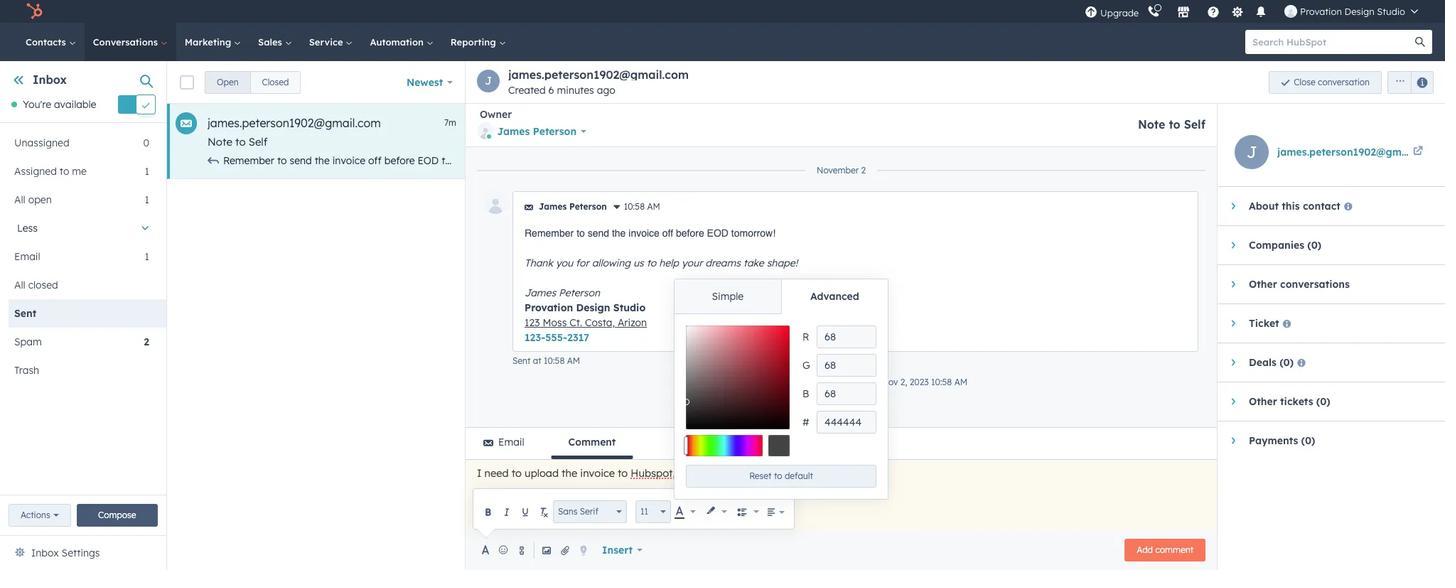Task type: describe. For each thing, give the bounding box(es) containing it.
design inside email from james.peterson1902@gmail.com with subject note to self row
[[894, 154, 926, 167]]

help button
[[1201, 0, 1226, 23]]

contacts link
[[17, 23, 84, 61]]

provation inside popup button
[[1300, 6, 1342, 17]]

upload
[[525, 466, 559, 480]]

peterson inside row
[[802, 154, 843, 167]]

1 vertical spatial allowing
[[592, 257, 631, 269]]

actions
[[21, 510, 50, 520]]

insert
[[602, 544, 633, 557]]

deals
[[1249, 356, 1277, 369]]

caret image for ticket dropdown button at the bottom
[[1232, 319, 1235, 328]]

costa, inside james peterson provation design studio 123 moss ct. costa, arizon 123-555-2317
[[585, 316, 615, 329]]

inbox for inbox settings
[[31, 547, 59, 559]]

notifications button
[[1249, 0, 1273, 23]]

all for all closed
[[14, 279, 25, 292]]

1 horizontal spatial james.peterson1902@gmail.com
[[508, 68, 689, 82]]

remember to send the invoice off before eod tomorrow!  thank you for allowing us to help your dreams take shape!  james peterson provation design studio 123 moss ct. costa, arizon 123-555-2317
[[223, 154, 1148, 167]]

ago
[[597, 84, 615, 97]]

companies (0) button
[[1218, 226, 1431, 264]]

james peterson inside popup button
[[497, 125, 577, 138]]

2 vertical spatial this
[[763, 466, 781, 480]]

help image
[[1207, 6, 1220, 19]]

marketplaces image
[[1177, 6, 1190, 19]]

notifications image
[[1255, 6, 1268, 19]]

james peterson button
[[477, 121, 586, 142]]

tomorrow! for remember to send the invoice off before eod tomorrow!  thank you for allowing us to help your dreams take shape!  james peterson provation design studio 123 moss ct. costa, arizon 123-555-2317
[[442, 154, 489, 167]]

james peterson image
[[1285, 5, 1297, 18]]

2 vertical spatial invoice
[[580, 466, 615, 480]]

marketing
[[185, 36, 234, 48]]

reassigned
[[732, 377, 776, 387]]

123- inside email from james.peterson1902@gmail.com with subject note to self row
[[1087, 154, 1107, 167]]

123 inside james peterson provation design studio 123 moss ct. costa, arizon 123-555-2317
[[525, 316, 540, 329]]

settings link
[[1228, 4, 1246, 19]]

0 vertical spatial 2
[[861, 165, 866, 176]]

10:58 am
[[624, 201, 660, 212]]

payments (0)
[[1249, 434, 1315, 447]]

123-555-2317 link
[[525, 331, 589, 344]]

about
[[1249, 200, 1279, 213]]

owner
[[480, 108, 512, 121]]

2 vertical spatial am
[[954, 377, 967, 387]]

hubspot link
[[17, 3, 53, 20]]

take inside email from james.peterson1902@gmail.com with subject note to self row
[[711, 154, 732, 167]]

provation inside james peterson provation design studio 123 moss ct. costa, arizon 123-555-2317
[[525, 301, 573, 314]]

caret image for "payments (0)" dropdown button
[[1232, 436, 1235, 445]]

Closed button
[[250, 71, 301, 93]]

other for other tickets (0)
[[1249, 395, 1277, 408]]

other tickets (0) button
[[1218, 382, 1431, 421]]

james.peterson1902@gmail.com created 6 minutes ago
[[508, 68, 689, 97]]

actions button
[[9, 504, 71, 527]]

0 vertical spatial note
[[1138, 117, 1165, 132]]

november 2
[[817, 165, 866, 176]]

send for remember to send the invoice off before eod tomorrow!  thank you for allowing us to help your dreams take shape!  james peterson provation design studio 123 moss ct. costa, arizon 123-555-2317
[[290, 154, 312, 167]]

search button
[[1408, 30, 1432, 54]]

james inside james peterson provation design studio 123 moss ct. costa, arizon 123-555-2317
[[525, 286, 556, 299]]

ct. inside email from james.peterson1902@gmail.com with subject note to self row
[[1007, 154, 1020, 167]]

reset to default
[[749, 471, 813, 481]]

group containing open
[[205, 71, 301, 93]]

sans
[[558, 506, 577, 517]]

i
[[477, 466, 482, 480]]

other tickets (0)
[[1249, 395, 1330, 408]]

all open
[[14, 194, 52, 206]]

caret image for about this contact dropdown button
[[1232, 202, 1235, 210]]

before for remember to send the invoice off before eod tomorrow!  thank you for allowing us to help your dreams take shape!  james peterson provation design studio 123 moss ct. costa, arizon 123-555-2317
[[384, 154, 415, 167]]

open
[[28, 194, 52, 206]]

reporting
[[451, 36, 499, 48]]

compose button
[[77, 504, 158, 527]]

costa, inside email from james.peterson1902@gmail.com with subject note to self row
[[1023, 154, 1052, 167]]

moss inside james peterson provation design studio 123 moss ct. costa, arizon 123-555-2317
[[543, 316, 567, 329]]

this inside dropdown button
[[1282, 200, 1300, 213]]

studio inside popup button
[[1377, 6, 1405, 17]]

close conversation
[[1294, 76, 1370, 87]]

main content containing james.peterson1902@gmail.com
[[167, 61, 1445, 570]]

(0) for companies (0)
[[1308, 239, 1322, 252]]

(0) for payments (0)
[[1301, 434, 1315, 447]]

design inside popup button
[[1345, 6, 1375, 17]]

james left the more info icon
[[539, 201, 567, 212]]

b
[[803, 387, 809, 400]]

contact
[[1303, 200, 1341, 213]]

sans serif
[[558, 506, 598, 517]]

caret image inside deals (0) dropdown button
[[1232, 358, 1235, 367]]

note to self heading
[[1138, 117, 1206, 132]]

at
[[533, 355, 541, 366]]

1 vertical spatial this
[[779, 377, 793, 387]]

sent at 10:58 am
[[513, 355, 580, 366]]

default
[[785, 471, 813, 481]]

companies (0)
[[1249, 239, 1322, 252]]

simple
[[712, 290, 744, 303]]

Open button
[[205, 71, 251, 93]]

closed
[[262, 76, 289, 87]]

inbox for inbox
[[33, 73, 67, 87]]

on
[[869, 377, 879, 387]]

1 vertical spatial dreams
[[705, 257, 741, 269]]

ct. inside james peterson provation design studio 123 moss ct. costa, arizon 123-555-2317
[[570, 316, 582, 329]]

conversation
[[1318, 76, 1370, 87]]

search image
[[1415, 37, 1425, 47]]

all for all open
[[14, 194, 25, 206]]

send for remember to send the invoice off before eod tomorrow!
[[588, 227, 609, 239]]

easier
[[808, 466, 838, 480]]

1 horizontal spatial us
[[633, 257, 644, 269]]

hubspot image
[[26, 3, 43, 20]]

trash button
[[9, 356, 149, 385]]

you
[[715, 377, 730, 387]]

arizon inside james peterson provation design studio 123 moss ct. costa, arizon 123-555-2317
[[618, 316, 647, 329]]

sans serif button
[[553, 500, 627, 523]]

3 1 from the top
[[145, 250, 149, 263]]

available
[[54, 98, 96, 111]]

comment
[[1155, 545, 1194, 555]]

0 horizontal spatial 2
[[144, 336, 149, 349]]

menu containing provation design studio
[[1083, 0, 1428, 23]]

0 vertical spatial email
[[14, 250, 40, 263]]

invoice for remember to send the invoice off before eod tomorrow!  thank you for allowing us to help your dreams take shape!  james peterson provation design studio 123 moss ct. costa, arizon 123-555-2317
[[332, 154, 365, 167]]

invoice for remember to send the invoice off before eod tomorrow!
[[629, 227, 660, 239]]

tomorrow! for remember to send the invoice off before eod tomorrow!
[[731, 227, 776, 239]]

1 vertical spatial am
[[567, 355, 580, 366]]

1 horizontal spatial take
[[743, 257, 764, 269]]

allowing inside email from james.peterson1902@gmail.com with subject note to self row
[[560, 154, 598, 167]]

studio inside james peterson provation design studio 123 moss ct. costa, arizon 123-555-2317
[[613, 301, 646, 314]]

minutes
[[557, 84, 594, 97]]

2 vertical spatial the
[[562, 466, 577, 480]]

0
[[143, 137, 149, 150]]

tickets
[[1280, 395, 1313, 408]]

email from james.peterson1902@gmail.com with subject note to self row
[[167, 104, 1148, 179]]

james.peterson1902@gmail.com inside row
[[208, 116, 381, 130]]

about this contact button
[[1218, 187, 1431, 225]]

about this contact
[[1249, 200, 1341, 213]]

thank you for allowing us to help your dreams take shape!
[[525, 257, 798, 269]]

deals (0)
[[1249, 356, 1294, 369]]

2 vertical spatial 10:58
[[931, 377, 952, 387]]

unassigned
[[14, 137, 69, 150]]

other conversations
[[1249, 278, 1350, 291]]

us inside email from james.peterson1902@gmail.com with subject note to self row
[[601, 154, 612, 167]]

service link
[[300, 23, 361, 61]]

comment
[[568, 436, 616, 449]]

calling icon button
[[1142, 2, 1166, 21]]

to inside button
[[774, 471, 782, 481]]

i need to upload the invoice to hubspot, that would make this a lot easier
[[477, 466, 838, 480]]

0 vertical spatial note to self
[[1138, 117, 1206, 132]]

1 for to
[[145, 165, 149, 178]]

1 horizontal spatial 10:58
[[624, 201, 645, 212]]

1 vertical spatial thank
[[525, 257, 553, 269]]

design inside james peterson provation design studio 123 moss ct. costa, arizon 123-555-2317
[[576, 301, 610, 314]]

sent for sent
[[14, 307, 36, 320]]

1 vertical spatial shape!
[[767, 257, 798, 269]]

the for remember to send the invoice off before eod tomorrow!  thank you for allowing us to help your dreams take shape!  james peterson provation design studio 123 moss ct. costa, arizon 123-555-2317
[[315, 154, 330, 167]]

self inside row
[[249, 135, 268, 149]]

newest button
[[397, 68, 462, 96]]

sent for sent at 10:58 am
[[513, 355, 531, 366]]

november
[[817, 165, 859, 176]]

2317 inside email from james.peterson1902@gmail.com with subject note to self row
[[1127, 154, 1148, 167]]

123- inside james peterson provation design studio 123 moss ct. costa, arizon 123-555-2317
[[525, 331, 545, 344]]

less
[[17, 222, 38, 235]]

provation design studio
[[1300, 6, 1405, 17]]

1 horizontal spatial group
[[734, 502, 763, 521]]

james inside row
[[768, 154, 799, 167]]

1 vertical spatial james peterson
[[539, 201, 607, 212]]

reset
[[749, 471, 772, 481]]

11
[[640, 506, 648, 517]]

marketplaces button
[[1169, 0, 1199, 23]]

tab panel containing r
[[675, 313, 888, 499]]

nov
[[882, 377, 898, 387]]

eod for remember to send the invoice off before eod tomorrow!
[[707, 227, 729, 239]]

Search HubSpot search field
[[1245, 30, 1420, 54]]

remember for remember to send the invoice off before eod tomorrow!
[[525, 227, 574, 239]]

assigned to me
[[14, 165, 87, 178]]



Task type: locate. For each thing, give the bounding box(es) containing it.
thank up james peterson provation design studio 123 moss ct. costa, arizon 123-555-2317
[[525, 257, 553, 269]]

555- inside james peterson provation design studio 123 moss ct. costa, arizon 123-555-2317
[[545, 331, 567, 344]]

1 horizontal spatial invoice
[[580, 466, 615, 480]]

design up 'search hubspot' "search field"
[[1345, 6, 1375, 17]]

1 other from the top
[[1249, 278, 1277, 291]]

caret image left other tickets (0) on the right bottom of the page
[[1232, 397, 1235, 406]]

off inside email from james.peterson1902@gmail.com with subject note to self row
[[368, 154, 382, 167]]

0 vertical spatial inbox
[[33, 73, 67, 87]]

3 caret image from the top
[[1232, 397, 1235, 406]]

1 for open
[[145, 194, 149, 206]]

0 vertical spatial this
[[1282, 200, 1300, 213]]

sent left at
[[513, 355, 531, 366]]

0 horizontal spatial studio
[[613, 301, 646, 314]]

add comment
[[1137, 545, 1194, 555]]

caret image
[[1232, 202, 1235, 210], [1232, 241, 1235, 250], [1232, 319, 1235, 328], [1232, 436, 1235, 445]]

off for remember to send the invoice off before eod tomorrow!  thank you for allowing us to help your dreams take shape!  james peterson provation design studio 123 moss ct. costa, arizon 123-555-2317
[[368, 154, 382, 167]]

1 vertical spatial all
[[14, 279, 25, 292]]

2 horizontal spatial invoice
[[629, 227, 660, 239]]

2 all from the top
[[14, 279, 25, 292]]

peterson inside james peterson provation design studio 123 moss ct. costa, arizon 123-555-2317
[[559, 286, 600, 299]]

more info image
[[613, 203, 621, 212]]

lot
[[793, 466, 806, 480]]

sent inside button
[[14, 307, 36, 320]]

group down reset
[[734, 502, 763, 521]]

0 vertical spatial thank
[[492, 154, 521, 167]]

james down owner on the left top of page
[[497, 125, 530, 138]]

1 vertical spatial moss
[[543, 316, 567, 329]]

caret image inside about this contact dropdown button
[[1232, 202, 1235, 210]]

1 vertical spatial provation
[[846, 154, 891, 167]]

0 vertical spatial moss
[[980, 154, 1004, 167]]

1 horizontal spatial remember
[[525, 227, 574, 239]]

email up the need on the bottom left
[[498, 436, 524, 449]]

remember inside email from james.peterson1902@gmail.com with subject note to self row
[[223, 154, 274, 167]]

caret image inside other conversations dropdown button
[[1232, 280, 1235, 289]]

peterson inside popup button
[[533, 125, 577, 138]]

design up the 123-555-2317 link
[[576, 301, 610, 314]]

james left november
[[768, 154, 799, 167]]

2 vertical spatial caret image
[[1232, 397, 1235, 406]]

automation
[[370, 36, 426, 48]]

other
[[1249, 278, 1277, 291], [1249, 395, 1277, 408]]

1 caret image from the top
[[1232, 280, 1235, 289]]

1 all from the top
[[14, 194, 25, 206]]

am right 2023
[[954, 377, 967, 387]]

group
[[205, 71, 301, 93], [1382, 71, 1434, 93], [734, 502, 763, 521]]

1 horizontal spatial eod
[[707, 227, 729, 239]]

note inside row
[[208, 135, 232, 149]]

am up remember to send the invoice off before eod tomorrow!
[[647, 201, 660, 212]]

1 vertical spatial take
[[743, 257, 764, 269]]

help down remember to send the invoice off before eod tomorrow!
[[659, 257, 679, 269]]

comment button
[[551, 428, 634, 459]]

1 vertical spatial your
[[682, 257, 703, 269]]

1 horizontal spatial for
[[576, 257, 589, 269]]

you're available
[[23, 98, 96, 111]]

eod inside email from james.peterson1902@gmail.com with subject note to self row
[[418, 154, 439, 167]]

trash
[[14, 364, 39, 377]]

caret image left deals
[[1232, 358, 1235, 367]]

me
[[72, 165, 87, 178]]

0 horizontal spatial note
[[208, 135, 232, 149]]

1 vertical spatial us
[[633, 257, 644, 269]]

james.peterson1902@gmail.com link
[[1277, 144, 1438, 161]]

remember to send the invoice off before eod tomorrow!
[[525, 227, 776, 239]]

help inside email from james.peterson1902@gmail.com with subject note to self row
[[627, 154, 647, 167]]

1 vertical spatial for
[[576, 257, 589, 269]]

sent button
[[9, 300, 149, 328]]

1 vertical spatial email
[[498, 436, 524, 449]]

inbox left settings
[[31, 547, 59, 559]]

ticket button
[[1218, 304, 1431, 343]]

2 caret image from the top
[[1232, 358, 1235, 367]]

peterson
[[533, 125, 577, 138], [802, 154, 843, 167], [569, 201, 607, 212], [559, 286, 600, 299]]

555- inside email from james.peterson1902@gmail.com with subject note to self row
[[1106, 154, 1127, 167]]

tomorrow! inside email from james.peterson1902@gmail.com with subject note to self row
[[442, 154, 489, 167]]

would
[[701, 466, 730, 480]]

james inside popup button
[[497, 125, 530, 138]]

sales link
[[250, 23, 300, 61]]

1 horizontal spatial 2317
[[1127, 154, 1148, 167]]

provation inside email from james.peterson1902@gmail.com with subject note to self row
[[846, 154, 891, 167]]

moss inside email from james.peterson1902@gmail.com with subject note to self row
[[980, 154, 1004, 167]]

email down less
[[14, 250, 40, 263]]

invoice
[[332, 154, 365, 167], [629, 227, 660, 239], [580, 466, 615, 480]]

2 horizontal spatial the
[[612, 227, 626, 239]]

2317 inside james peterson provation design studio 123 moss ct. costa, arizon 123-555-2317
[[567, 331, 589, 344]]

g
[[803, 359, 810, 372]]

close
[[1294, 76, 1316, 87]]

you down james peterson popup button
[[523, 154, 541, 167]]

10:58 right at
[[544, 355, 565, 366]]

add
[[1137, 545, 1153, 555]]

all
[[14, 194, 25, 206], [14, 279, 25, 292]]

for up james peterson provation design studio 123 moss ct. costa, arizon 123-555-2317
[[576, 257, 589, 269]]

3 caret image from the top
[[1232, 319, 1235, 328]]

tab panel
[[675, 313, 888, 499]]

your inside email from james.peterson1902@gmail.com with subject note to self row
[[649, 154, 670, 167]]

2 other from the top
[[1249, 395, 1277, 408]]

0 horizontal spatial 10:58
[[544, 355, 565, 366]]

james.peterson1902@gmail.com down closed button at the top of the page
[[208, 116, 381, 130]]

caret image for other conversations
[[1232, 280, 1235, 289]]

None text field
[[817, 354, 876, 377], [817, 411, 876, 434], [817, 354, 876, 377], [817, 411, 876, 434]]

1 horizontal spatial studio
[[929, 154, 959, 167]]

1 horizontal spatial email
[[498, 436, 524, 449]]

moss
[[980, 154, 1004, 167], [543, 316, 567, 329]]

calling icon image
[[1147, 6, 1160, 18]]

ct.
[[1007, 154, 1020, 167], [570, 316, 582, 329]]

this right 'about'
[[1282, 200, 1300, 213]]

note to self inside row
[[208, 135, 268, 149]]

0 horizontal spatial am
[[567, 355, 580, 366]]

1 caret image from the top
[[1232, 202, 1235, 210]]

caret image left other conversations
[[1232, 280, 1235, 289]]

for
[[543, 154, 557, 167], [576, 257, 589, 269]]

1 horizontal spatial you
[[556, 257, 573, 269]]

add comment button
[[1125, 539, 1206, 562]]

need
[[485, 466, 509, 480]]

the inside email from james.peterson1902@gmail.com with subject note to self row
[[315, 154, 330, 167]]

1 horizontal spatial am
[[647, 201, 660, 212]]

note
[[1138, 117, 1165, 132], [208, 135, 232, 149]]

6
[[548, 84, 554, 97]]

off for remember to send the invoice off before eod tomorrow!
[[662, 227, 673, 239]]

0 vertical spatial shape!
[[734, 154, 765, 167]]

conversations
[[93, 36, 161, 48]]

dreams inside email from james.peterson1902@gmail.com with subject note to self row
[[673, 154, 708, 167]]

closed
[[28, 279, 58, 292]]

caret image left ticket
[[1232, 319, 1235, 328]]

caret image inside the other tickets (0) dropdown button
[[1232, 397, 1235, 406]]

your up simple link
[[682, 257, 703, 269]]

remember for remember to send the invoice off before eod tomorrow!  thank you for allowing us to help your dreams take shape!  james peterson provation design studio 123 moss ct. costa, arizon 123-555-2317
[[223, 154, 274, 167]]

1 horizontal spatial before
[[676, 227, 704, 239]]

assigned
[[14, 165, 57, 178]]

1 vertical spatial note
[[208, 135, 232, 149]]

inbox up you're available at the left top of the page
[[33, 73, 67, 87]]

other for other conversations
[[1249, 278, 1277, 291]]

settings
[[62, 547, 100, 559]]

james
[[497, 125, 530, 138], [768, 154, 799, 167], [539, 201, 567, 212], [525, 286, 556, 299]]

1 1 from the top
[[145, 165, 149, 178]]

1 horizontal spatial 555-
[[1106, 154, 1127, 167]]

1 horizontal spatial ct.
[[1007, 154, 1020, 167]]

0 vertical spatial caret image
[[1232, 280, 1235, 289]]

caret image inside companies (0) dropdown button
[[1232, 241, 1235, 250]]

123-
[[1087, 154, 1107, 167], [525, 331, 545, 344]]

1 vertical spatial 123
[[525, 316, 540, 329]]

reset to default button
[[686, 465, 876, 488]]

555-
[[1106, 154, 1127, 167], [545, 331, 567, 344]]

0 vertical spatial provation
[[1300, 6, 1342, 17]]

you up james peterson provation design studio 123 moss ct. costa, arizon 123-555-2317
[[556, 257, 573, 269]]

None text field
[[817, 326, 876, 348], [817, 382, 876, 405], [817, 326, 876, 348], [817, 382, 876, 405]]

james peterson down the created
[[497, 125, 577, 138]]

james.peterson1902@gmail.com up ago
[[508, 68, 689, 82]]

(0) right companies
[[1308, 239, 1322, 252]]

dreams
[[673, 154, 708, 167], [705, 257, 741, 269]]

0 horizontal spatial for
[[543, 154, 557, 167]]

0 vertical spatial send
[[290, 154, 312, 167]]

0 vertical spatial self
[[1184, 117, 1206, 132]]

tomorrow! up simple link
[[731, 227, 776, 239]]

studio inside email from james.peterson1902@gmail.com with subject note to self row
[[929, 154, 959, 167]]

hubspot,
[[631, 466, 675, 480]]

am down the 123-555-2317 link
[[567, 355, 580, 366]]

tab list
[[675, 279, 888, 314]]

group down search icon
[[1382, 71, 1434, 93]]

1 vertical spatial 1
[[145, 194, 149, 206]]

newest
[[407, 76, 443, 89]]

settings image
[[1231, 6, 1244, 19]]

1 horizontal spatial design
[[894, 154, 926, 167]]

all left closed
[[14, 279, 25, 292]]

caret image for other tickets (0)
[[1232, 397, 1235, 406]]

0 horizontal spatial design
[[576, 301, 610, 314]]

0 horizontal spatial email
[[14, 250, 40, 263]]

upgrade image
[[1085, 6, 1098, 19]]

for inside email from james.peterson1902@gmail.com with subject note to self row
[[543, 154, 557, 167]]

marketing link
[[176, 23, 250, 61]]

1
[[145, 165, 149, 178], [145, 194, 149, 206], [145, 250, 149, 263]]

2317
[[1127, 154, 1148, 167], [567, 331, 589, 344]]

make
[[733, 466, 760, 480]]

1 horizontal spatial your
[[682, 257, 703, 269]]

1 horizontal spatial 2
[[861, 165, 866, 176]]

sent up spam at the bottom of the page
[[14, 307, 36, 320]]

0 horizontal spatial 123-
[[525, 331, 545, 344]]

inbox settings
[[31, 547, 100, 559]]

2 horizontal spatial studio
[[1377, 6, 1405, 17]]

1 vertical spatial invoice
[[629, 227, 660, 239]]

shape!
[[734, 154, 765, 167], [767, 257, 798, 269]]

send inside email from james.peterson1902@gmail.com with subject note to self row
[[290, 154, 312, 167]]

group down sales
[[205, 71, 301, 93]]

0 vertical spatial 123-
[[1087, 154, 1107, 167]]

1 horizontal spatial help
[[659, 257, 679, 269]]

123 inside email from james.peterson1902@gmail.com with subject note to self row
[[962, 154, 977, 167]]

close conversation button
[[1269, 71, 1382, 93]]

other up ticket
[[1249, 278, 1277, 291]]

2 horizontal spatial am
[[954, 377, 967, 387]]

thank down james peterson popup button
[[492, 154, 521, 167]]

0 horizontal spatial note to self
[[208, 135, 268, 149]]

2 horizontal spatial design
[[1345, 6, 1375, 17]]

0 horizontal spatial before
[[384, 154, 415, 167]]

0 vertical spatial studio
[[1377, 6, 1405, 17]]

caret image inside ticket dropdown button
[[1232, 319, 1235, 328]]

arizon inside email from james.peterson1902@gmail.com with subject note to self row
[[1055, 154, 1085, 167]]

am
[[647, 201, 660, 212], [567, 355, 580, 366], [954, 377, 967, 387]]

tab list containing simple
[[675, 279, 888, 314]]

companies
[[1249, 239, 1304, 252]]

you're available image
[[11, 102, 17, 107]]

(0)
[[1308, 239, 1322, 252], [1280, 356, 1294, 369], [1316, 395, 1330, 408], [1301, 434, 1315, 447]]

1 vertical spatial 10:58
[[544, 355, 565, 366]]

1 horizontal spatial moss
[[980, 154, 1004, 167]]

2 horizontal spatial provation
[[1300, 6, 1342, 17]]

created
[[508, 84, 546, 97]]

james peterson
[[497, 125, 577, 138], [539, 201, 607, 212]]

0 horizontal spatial group
[[205, 71, 301, 93]]

1 vertical spatial inbox
[[31, 547, 59, 559]]

10:58 right the more info icon
[[624, 201, 645, 212]]

10:58 right 2023
[[931, 377, 952, 387]]

help up 10:58 am
[[627, 154, 647, 167]]

all left open on the left of the page
[[14, 194, 25, 206]]

ticket
[[1249, 317, 1279, 330]]

caret image inside "payments (0)" dropdown button
[[1232, 436, 1235, 445]]

1 horizontal spatial tomorrow!
[[731, 227, 776, 239]]

serif
[[580, 506, 598, 517]]

1 vertical spatial you
[[556, 257, 573, 269]]

0 vertical spatial tomorrow!
[[442, 154, 489, 167]]

you inside email from james.peterson1902@gmail.com with subject note to self row
[[523, 154, 541, 167]]

0 horizontal spatial remember
[[223, 154, 274, 167]]

all closed
[[14, 279, 58, 292]]

0 vertical spatial help
[[627, 154, 647, 167]]

(0) right deals
[[1280, 356, 1294, 369]]

0 vertical spatial allowing
[[560, 154, 598, 167]]

insert button
[[593, 536, 652, 564]]

1 vertical spatial before
[[676, 227, 704, 239]]

2023
[[910, 377, 929, 387]]

before inside email from james.peterson1902@gmail.com with subject note to self row
[[384, 154, 415, 167]]

james.peterson1902@gmail.com up about this contact dropdown button
[[1277, 146, 1438, 159]]

0 horizontal spatial moss
[[543, 316, 567, 329]]

conversations link
[[84, 23, 176, 61]]

caret image left companies
[[1232, 241, 1235, 250]]

us down ago
[[601, 154, 612, 167]]

james peterson provation design studio 123 moss ct. costa, arizon 123-555-2317
[[525, 286, 647, 344]]

invoice inside email from james.peterson1902@gmail.com with subject note to self row
[[332, 154, 365, 167]]

menu
[[1083, 0, 1428, 23]]

0 horizontal spatial us
[[601, 154, 612, 167]]

all inside 'button'
[[14, 279, 25, 292]]

inbox inside inbox settings link
[[31, 547, 59, 559]]

4 caret image from the top
[[1232, 436, 1235, 445]]

before for remember to send the invoice off before eod tomorrow!
[[676, 227, 704, 239]]

email inside button
[[498, 436, 524, 449]]

(0) right tickets
[[1316, 395, 1330, 408]]

0 vertical spatial design
[[1345, 6, 1375, 17]]

add comment group
[[1125, 539, 1206, 562]]

thank inside email from james.peterson1902@gmail.com with subject note to self row
[[492, 154, 521, 167]]

main content
[[167, 61, 1445, 570]]

0 vertical spatial 2317
[[1127, 154, 1148, 167]]

1 vertical spatial studio
[[929, 154, 959, 167]]

1 vertical spatial self
[[249, 135, 268, 149]]

caret image for companies (0) dropdown button
[[1232, 241, 1235, 250]]

this left thread
[[779, 377, 793, 387]]

0 vertical spatial all
[[14, 194, 25, 206]]

a
[[784, 466, 790, 480]]

allowing
[[560, 154, 598, 167], [592, 257, 631, 269]]

1 horizontal spatial sent
[[513, 355, 531, 366]]

james.peterson1902@gmail.com
[[508, 68, 689, 82], [208, 116, 381, 130], [1277, 146, 1438, 159]]

tomorrow!
[[442, 154, 489, 167], [731, 227, 776, 239]]

0 horizontal spatial 2317
[[567, 331, 589, 344]]

inbox
[[33, 73, 67, 87], [31, 547, 59, 559]]

all closed button
[[9, 271, 149, 300]]

1 vertical spatial 2
[[144, 336, 149, 349]]

this
[[1282, 200, 1300, 213], [779, 377, 793, 387], [763, 466, 781, 480]]

eod
[[418, 154, 439, 167], [707, 227, 729, 239]]

0 vertical spatial invoice
[[332, 154, 365, 167]]

tomorrow! down 7m at the top left of page
[[442, 154, 489, 167]]

2 vertical spatial james.peterson1902@gmail.com
[[1277, 146, 1438, 159]]

james up the 123-555-2317 link
[[525, 286, 556, 299]]

0 horizontal spatial eod
[[418, 154, 439, 167]]

0 horizontal spatial your
[[649, 154, 670, 167]]

your up 10:58 am
[[649, 154, 670, 167]]

(0) right payments
[[1301, 434, 1315, 447]]

other left tickets
[[1249, 395, 1277, 408]]

upgrade
[[1100, 7, 1139, 18]]

1 vertical spatial ct.
[[570, 316, 582, 329]]

payments (0) button
[[1218, 422, 1431, 460]]

2317 up sent at 10:58 am
[[567, 331, 589, 344]]

other conversations button
[[1218, 265, 1431, 304]]

1 horizontal spatial thank
[[525, 257, 553, 269]]

eod for remember to send the invoice off before eod tomorrow!  thank you for allowing us to help your dreams take shape!  james peterson provation design studio 123 moss ct. costa, arizon 123-555-2317
[[418, 154, 439, 167]]

0 vertical spatial am
[[647, 201, 660, 212]]

us down remember to send the invoice off before eod tomorrow!
[[633, 257, 644, 269]]

caret image left payments
[[1232, 436, 1235, 445]]

1 horizontal spatial send
[[588, 227, 609, 239]]

design right november 2
[[894, 154, 926, 167]]

compose
[[98, 510, 136, 520]]

2 horizontal spatial group
[[1382, 71, 1434, 93]]

(0) for deals (0)
[[1280, 356, 1294, 369]]

service
[[309, 36, 346, 48]]

2 1 from the top
[[145, 194, 149, 206]]

1 vertical spatial james.peterson1902@gmail.com
[[208, 116, 381, 130]]

this left a
[[763, 466, 781, 480]]

2 caret image from the top
[[1232, 241, 1235, 250]]

conversations
[[1280, 278, 1350, 291]]

simple link
[[675, 279, 781, 313]]

0 horizontal spatial arizon
[[618, 316, 647, 329]]

that
[[678, 466, 698, 480]]

studio
[[1377, 6, 1405, 17], [929, 154, 959, 167], [613, 301, 646, 314]]

caret image
[[1232, 280, 1235, 289], [1232, 358, 1235, 367], [1232, 397, 1235, 406]]

shape! inside email from james.peterson1902@gmail.com with subject note to self row
[[734, 154, 765, 167]]

0 horizontal spatial sent
[[14, 307, 36, 320]]

2 horizontal spatial james.peterson1902@gmail.com
[[1277, 146, 1438, 159]]

the for remember to send the invoice off before eod tomorrow!
[[612, 227, 626, 239]]

allowing down remember to send the invoice off before eod tomorrow!
[[592, 257, 631, 269]]

2317 down note to self heading
[[1127, 154, 1148, 167]]

james peterson left the more info icon
[[539, 201, 607, 212]]

caret image left 'about'
[[1232, 202, 1235, 210]]

0 vertical spatial your
[[649, 154, 670, 167]]

for down james peterson popup button
[[543, 154, 557, 167]]

sales
[[258, 36, 285, 48]]

0 vertical spatial us
[[601, 154, 612, 167]]

0 horizontal spatial james.peterson1902@gmail.com
[[208, 116, 381, 130]]

allowing down james peterson popup button
[[560, 154, 598, 167]]



Task type: vqa. For each thing, say whether or not it's contained in the screenshot.
New
no



